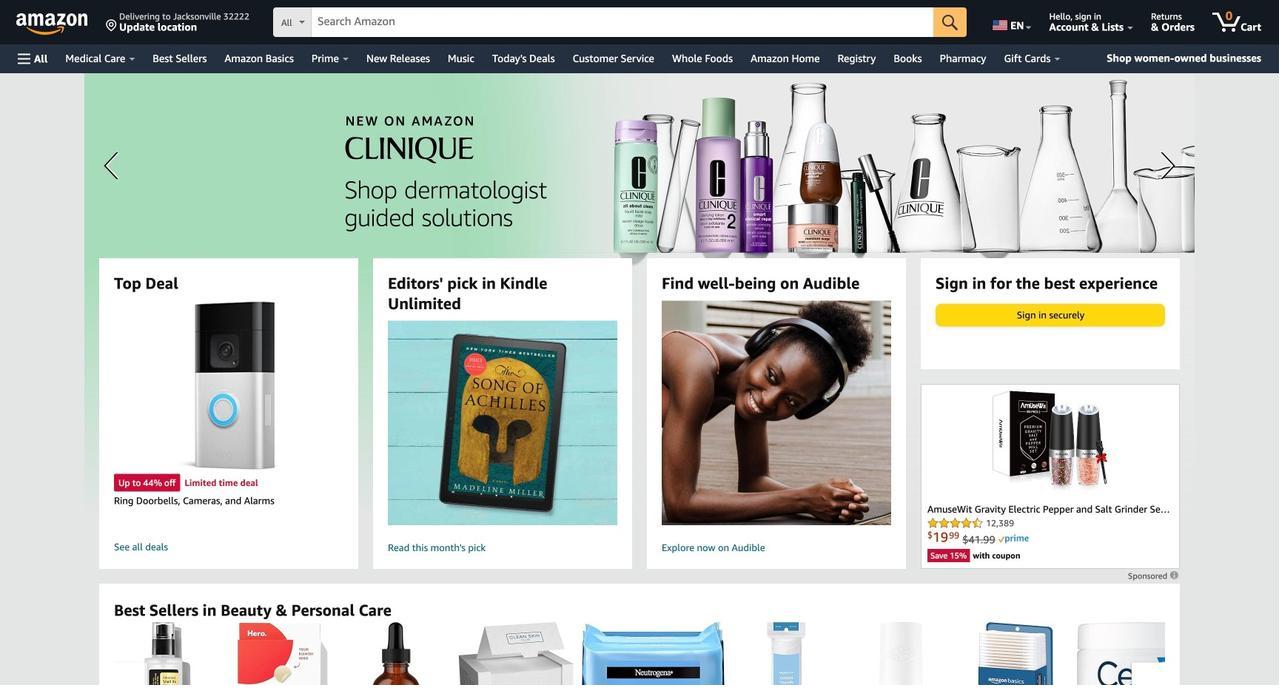 Task type: describe. For each thing, give the bounding box(es) containing it.
new on amazon clinique - shop dermatologist guided solutions image
[[84, 73, 1195, 517]]

amazon image
[[16, 13, 88, 36]]

mielle organics rosemary mint scalp & hair strengthening oil for all hair types, 2 ounce image
[[363, 622, 431, 685]]

editors' pick for march in kindle unlimited: the song of achilles by madeline miller image
[[375, 321, 630, 526]]

a woman with headphones listens to audible. image
[[636, 301, 917, 526]]

amazon basics hypoallergenic 100% cotton rounds, 100 count image
[[767, 622, 806, 685]]

amazon basics cotton swabs, 500 count image
[[977, 622, 1054, 685]]

navigation navigation
[[0, 0, 1279, 73]]

none submit inside navigation navigation
[[934, 7, 967, 37]]



Task type: vqa. For each thing, say whether or not it's contained in the screenshot.
Amazon Basics Hypoallergenic 100% Cotton Rounds, 100 Count image at the right
yes



Task type: locate. For each thing, give the bounding box(es) containing it.
none search field inside navigation navigation
[[273, 7, 967, 38]]

main content
[[0, 73, 1279, 685]]

cosrx snail mucin 96% power repairing essence 3.38 fl.oz 100ml, hydrating serum for face with snail secretion filtrate... image
[[144, 622, 191, 685]]

ring doorbells, cameras, and alarms image
[[180, 301, 278, 471]]

hero cosmetics mighty patch™ original patch - hydrocolloid acne pimple patch for covering zits and blemishes, spot... image
[[237, 622, 328, 685]]

None search field
[[273, 7, 967, 38]]

None submit
[[934, 7, 967, 37]]

neutrogena cleansing fragrance free makeup remover face wipes, cleansing facial towelettes for waterproof makeup,... image
[[581, 622, 725, 685]]

Search Amazon text field
[[312, 8, 934, 36]]

sol de janeiro hair & body fragrance mist 90ml/3.0 fl oz. image
[[879, 622, 923, 685]]

clean skin club clean towels xl, 100% usda biobased face towel, disposable face towelette, makeup remover dry wipes,... image
[[458, 622, 574, 685]]

list
[[114, 622, 1279, 685]]

cerave moisturizing cream | body and face moisturizer for dry skin | body cream with hyaluronic acid and ceramides |... image
[[1077, 622, 1203, 685]]



